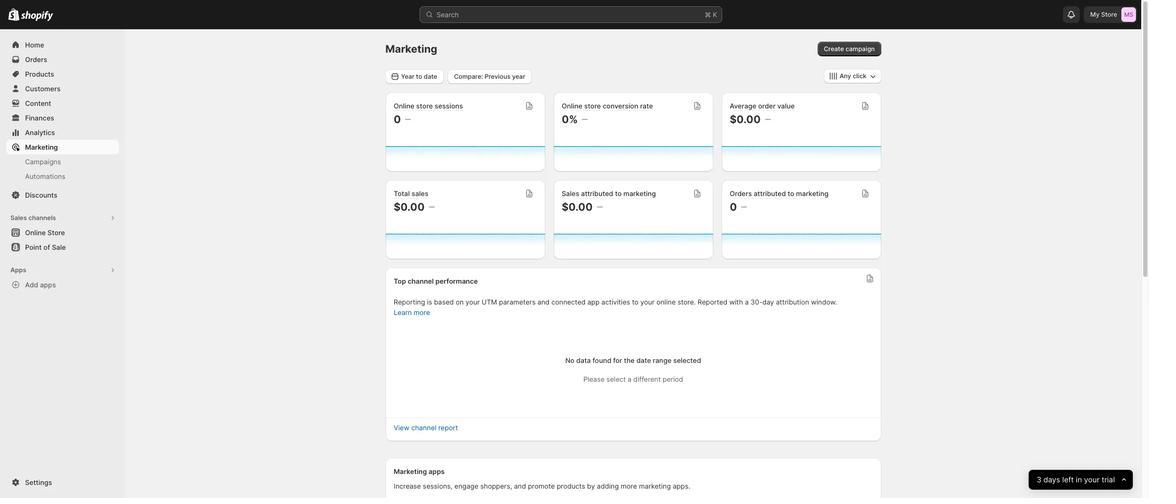 Task type: describe. For each thing, give the bounding box(es) containing it.
based
[[434, 298, 454, 306]]

online store
[[25, 229, 65, 237]]

orders link
[[6, 52, 119, 67]]

orders attributed to marketing
[[730, 189, 829, 198]]

settings link
[[6, 476, 119, 490]]

different
[[634, 375, 661, 384]]

your for 3
[[1085, 475, 1100, 485]]

analytics
[[25, 128, 55, 137]]

to inside year to date dropdown button
[[416, 72, 422, 80]]

finances link
[[6, 111, 119, 125]]

0 vertical spatial marketing
[[386, 43, 437, 55]]

3
[[1037, 475, 1042, 485]]

sales attributed to marketing
[[562, 189, 656, 198]]

0%
[[562, 113, 578, 126]]

of
[[43, 243, 50, 252]]

channels
[[28, 214, 56, 222]]

total
[[394, 189, 410, 198]]

order
[[758, 102, 776, 110]]

for
[[613, 357, 622, 365]]

3 days left in your trial button
[[1029, 470, 1133, 490]]

total sales
[[394, 189, 429, 198]]

conversion
[[603, 102, 639, 110]]

campaigns
[[25, 158, 61, 166]]

select
[[607, 375, 626, 384]]

is
[[427, 298, 432, 306]]

marketing apps
[[394, 468, 445, 476]]

no change image for online store conversion rate
[[582, 115, 588, 124]]

learn
[[394, 309, 412, 317]]

store for 0
[[416, 102, 433, 110]]

a inside reporting is based on your utm parameters and connected app activities to your online store. reported with a 30-day attribution window. learn more
[[745, 298, 749, 306]]

⌘ k
[[705, 10, 718, 19]]

store for 0%
[[584, 102, 601, 110]]

discounts
[[25, 191, 57, 199]]

shoppers,
[[480, 482, 512, 491]]

1 vertical spatial marketing
[[25, 143, 58, 151]]

0 horizontal spatial and
[[514, 482, 526, 491]]

no change image
[[597, 203, 603, 211]]

year
[[401, 72, 415, 80]]

my store image
[[1122, 7, 1136, 22]]

no data found for the date range selected
[[566, 357, 701, 365]]

store for online store
[[48, 229, 65, 237]]

marketing for $0.00
[[624, 189, 656, 198]]

apps for marketing apps
[[429, 468, 445, 476]]

0 for online
[[394, 113, 401, 126]]

sessions,
[[423, 482, 453, 491]]

sessions
[[435, 102, 463, 110]]

sales channels
[[10, 214, 56, 222]]

store.
[[678, 298, 696, 306]]

sales for sales attributed to marketing
[[562, 189, 580, 198]]

my
[[1091, 10, 1100, 18]]

attributed for 0
[[754, 189, 786, 198]]

view
[[394, 424, 410, 432]]

products
[[557, 482, 585, 491]]

home link
[[6, 38, 119, 52]]

reporting is based on your utm parameters and connected app activities to your online store. reported with a 30-day attribution window. learn more
[[394, 298, 837, 317]]

average order value
[[730, 102, 795, 110]]

reporting
[[394, 298, 425, 306]]

promote
[[528, 482, 555, 491]]

year
[[512, 72, 525, 80]]

marketing for 0
[[796, 189, 829, 198]]

sale
[[52, 243, 66, 252]]

sales
[[412, 189, 429, 198]]

top channel performance
[[394, 277, 478, 286]]

average
[[730, 102, 757, 110]]

$0.00 for average
[[730, 113, 761, 126]]

parameters
[[499, 298, 536, 306]]

1 horizontal spatial date
[[637, 357, 651, 365]]

the
[[624, 357, 635, 365]]

and inside reporting is based on your utm parameters and connected app activities to your online store. reported with a 30-day attribution window. learn more
[[538, 298, 550, 306]]

selected
[[674, 357, 701, 365]]

no change image for orders attributed to marketing
[[741, 203, 747, 211]]

attribution
[[776, 298, 809, 306]]

content link
[[6, 96, 119, 111]]

click
[[853, 72, 867, 80]]

add
[[25, 281, 38, 289]]

content
[[25, 99, 51, 108]]

store for my store
[[1102, 10, 1118, 18]]

view channel report button
[[388, 421, 465, 435]]

previous
[[485, 72, 511, 80]]

day
[[763, 298, 774, 306]]

discounts link
[[6, 188, 119, 203]]

any
[[840, 72, 851, 80]]

add apps
[[25, 281, 56, 289]]

your for reporting
[[466, 298, 480, 306]]

engage
[[455, 482, 479, 491]]

compare:
[[454, 72, 483, 80]]

year to date button
[[386, 69, 444, 84]]

1 horizontal spatial your
[[641, 298, 655, 306]]

any click button
[[824, 69, 881, 84]]

channel for top
[[408, 277, 434, 286]]

create campaign button
[[818, 42, 881, 56]]

online store button
[[0, 226, 125, 240]]

window.
[[811, 298, 837, 306]]

finances
[[25, 114, 54, 122]]



Task type: locate. For each thing, give the bounding box(es) containing it.
marketing up increase
[[394, 468, 427, 476]]

store right my
[[1102, 10, 1118, 18]]

no
[[566, 357, 575, 365]]

0 horizontal spatial sales
[[10, 214, 27, 222]]

period
[[663, 375, 683, 384]]

my store
[[1091, 10, 1118, 18]]

online
[[394, 102, 415, 110], [562, 102, 583, 110], [25, 229, 46, 237]]

0 for orders
[[730, 201, 737, 214]]

1 horizontal spatial more
[[621, 482, 637, 491]]

store up sale on the left
[[48, 229, 65, 237]]

1 vertical spatial store
[[48, 229, 65, 237]]

rate
[[640, 102, 653, 110]]

0 horizontal spatial apps
[[40, 281, 56, 289]]

products
[[25, 70, 54, 78]]

online
[[657, 298, 676, 306]]

point of sale button
[[0, 240, 125, 255]]

apps button
[[6, 263, 119, 278]]

home
[[25, 41, 44, 49]]

1 vertical spatial apps
[[429, 468, 445, 476]]

1 vertical spatial sales
[[10, 214, 27, 222]]

add apps button
[[6, 278, 119, 292]]

1 vertical spatial date
[[637, 357, 651, 365]]

0 horizontal spatial $0.00
[[394, 201, 425, 214]]

to inside reporting is based on your utm parameters and connected app activities to your online store. reported with a 30-day attribution window. learn more
[[632, 298, 639, 306]]

1 vertical spatial 0
[[730, 201, 737, 214]]

0 vertical spatial apps
[[40, 281, 56, 289]]

more down is
[[414, 309, 430, 317]]

0 horizontal spatial store
[[416, 102, 433, 110]]

customers
[[25, 85, 61, 93]]

1 horizontal spatial online
[[394, 102, 415, 110]]

0 vertical spatial more
[[414, 309, 430, 317]]

$0.00 for total
[[394, 201, 425, 214]]

1 horizontal spatial orders
[[730, 189, 752, 198]]

3 days left in your trial
[[1037, 475, 1115, 485]]

your right 'on'
[[466, 298, 480, 306]]

date inside dropdown button
[[424, 72, 437, 80]]

point of sale link
[[6, 240, 119, 255]]

store
[[416, 102, 433, 110], [584, 102, 601, 110]]

data
[[576, 357, 591, 365]]

online down year
[[394, 102, 415, 110]]

attributed
[[581, 189, 614, 198], [754, 189, 786, 198]]

apps
[[40, 281, 56, 289], [429, 468, 445, 476]]

2 store from the left
[[584, 102, 601, 110]]

marketing up year
[[386, 43, 437, 55]]

by
[[587, 482, 595, 491]]

marketing down analytics
[[25, 143, 58, 151]]

online store link
[[6, 226, 119, 240]]

sales
[[562, 189, 580, 198], [10, 214, 27, 222]]

0 horizontal spatial attributed
[[581, 189, 614, 198]]

0 horizontal spatial store
[[48, 229, 65, 237]]

a right select
[[628, 375, 632, 384]]

$0.00
[[730, 113, 761, 126], [394, 201, 425, 214], [562, 201, 593, 214]]

your left online
[[641, 298, 655, 306]]

$0.00 for sales
[[562, 201, 593, 214]]

create
[[824, 45, 844, 53]]

analytics link
[[6, 125, 119, 140]]

0 vertical spatial a
[[745, 298, 749, 306]]

products link
[[6, 67, 119, 81]]

$0.00 down average
[[730, 113, 761, 126]]

compare: previous year button
[[448, 69, 532, 84]]

0 vertical spatial date
[[424, 72, 437, 80]]

online store conversion rate
[[562, 102, 653, 110]]

no change image for online store sessions
[[405, 115, 411, 124]]

store left sessions
[[416, 102, 433, 110]]

1 horizontal spatial apps
[[429, 468, 445, 476]]

2 vertical spatial marketing
[[394, 468, 427, 476]]

30-
[[751, 298, 763, 306]]

trial
[[1102, 475, 1115, 485]]

online for 0%
[[562, 102, 583, 110]]

1 horizontal spatial a
[[745, 298, 749, 306]]

online up 0%
[[562, 102, 583, 110]]

performance
[[436, 277, 478, 286]]

view channel report
[[394, 424, 458, 432]]

orders for orders attributed to marketing
[[730, 189, 752, 198]]

please select a different period
[[584, 375, 683, 384]]

sales inside button
[[10, 214, 27, 222]]

0 vertical spatial 0
[[394, 113, 401, 126]]

1 attributed from the left
[[581, 189, 614, 198]]

apps for add apps
[[40, 281, 56, 289]]

1 vertical spatial orders
[[730, 189, 752, 198]]

adding
[[597, 482, 619, 491]]

please
[[584, 375, 605, 384]]

a
[[745, 298, 749, 306], [628, 375, 632, 384]]

your inside dropdown button
[[1085, 475, 1100, 485]]

and
[[538, 298, 550, 306], [514, 482, 526, 491]]

attributed for $0.00
[[581, 189, 614, 198]]

1 horizontal spatial attributed
[[754, 189, 786, 198]]

store inside 'link'
[[48, 229, 65, 237]]

1 vertical spatial more
[[621, 482, 637, 491]]

shopify image
[[21, 11, 53, 21]]

online for 0
[[394, 102, 415, 110]]

campaign
[[846, 45, 875, 53]]

0 vertical spatial orders
[[25, 55, 47, 64]]

learn more link
[[394, 309, 430, 317]]

value
[[778, 102, 795, 110]]

online store sessions
[[394, 102, 463, 110]]

and left connected
[[538, 298, 550, 306]]

1 horizontal spatial $0.00
[[562, 201, 593, 214]]

2 horizontal spatial online
[[562, 102, 583, 110]]

1 vertical spatial and
[[514, 482, 526, 491]]

more right adding
[[621, 482, 637, 491]]

left
[[1063, 475, 1074, 485]]

more
[[414, 309, 430, 317], [621, 482, 637, 491]]

0 horizontal spatial date
[[424, 72, 437, 80]]

0 down online store sessions
[[394, 113, 401, 126]]

apps.
[[673, 482, 691, 491]]

apps right add
[[40, 281, 56, 289]]

top
[[394, 277, 406, 286]]

search
[[437, 10, 459, 19]]

no change image for total sales
[[429, 203, 435, 211]]

sales for sales channels
[[10, 214, 27, 222]]

0 horizontal spatial orders
[[25, 55, 47, 64]]

automations link
[[6, 169, 119, 184]]

a left "30-"
[[745, 298, 749, 306]]

store
[[1102, 10, 1118, 18], [48, 229, 65, 237]]

0 vertical spatial sales
[[562, 189, 580, 198]]

sales channels button
[[6, 211, 119, 226]]

1 horizontal spatial store
[[1102, 10, 1118, 18]]

0 vertical spatial and
[[538, 298, 550, 306]]

automations
[[25, 172, 65, 181]]

1 horizontal spatial store
[[584, 102, 601, 110]]

date right the
[[637, 357, 651, 365]]

0 vertical spatial store
[[1102, 10, 1118, 18]]

increase
[[394, 482, 421, 491]]

reported
[[698, 298, 728, 306]]

marketing link
[[6, 140, 119, 155]]

to
[[416, 72, 422, 80], [615, 189, 622, 198], [788, 189, 795, 198], [632, 298, 639, 306]]

your right in
[[1085, 475, 1100, 485]]

0 vertical spatial channel
[[408, 277, 434, 286]]

marketing
[[386, 43, 437, 55], [25, 143, 58, 151], [394, 468, 427, 476]]

2 horizontal spatial $0.00
[[730, 113, 761, 126]]

increase sessions, engage shoppers, and promote products by adding more marketing apps.
[[394, 482, 691, 491]]

online inside 'link'
[[25, 229, 46, 237]]

store left conversion
[[584, 102, 601, 110]]

0 horizontal spatial your
[[466, 298, 480, 306]]

apps inside button
[[40, 281, 56, 289]]

utm
[[482, 298, 497, 306]]

date right year
[[424, 72, 437, 80]]

online up point
[[25, 229, 46, 237]]

customers link
[[6, 81, 119, 96]]

with
[[730, 298, 743, 306]]

point of sale
[[25, 243, 66, 252]]

app
[[588, 298, 600, 306]]

1 horizontal spatial and
[[538, 298, 550, 306]]

no change image for average order value
[[765, 115, 771, 124]]

1 vertical spatial channel
[[411, 424, 437, 432]]

$0.00 down the total sales
[[394, 201, 425, 214]]

found
[[593, 357, 612, 365]]

connected
[[552, 298, 586, 306]]

shopify image
[[8, 8, 19, 21]]

2 attributed from the left
[[754, 189, 786, 198]]

in
[[1076, 475, 1083, 485]]

1 horizontal spatial 0
[[730, 201, 737, 214]]

report
[[438, 424, 458, 432]]

0 down orders attributed to marketing
[[730, 201, 737, 214]]

2 horizontal spatial your
[[1085, 475, 1100, 485]]

0 horizontal spatial a
[[628, 375, 632, 384]]

1 store from the left
[[416, 102, 433, 110]]

0 horizontal spatial more
[[414, 309, 430, 317]]

campaigns link
[[6, 155, 119, 169]]

date
[[424, 72, 437, 80], [637, 357, 651, 365]]

create campaign
[[824, 45, 875, 53]]

orders for orders
[[25, 55, 47, 64]]

channel for view
[[411, 424, 437, 432]]

channel inside button
[[411, 424, 437, 432]]

channel right view
[[411, 424, 437, 432]]

channel
[[408, 277, 434, 286], [411, 424, 437, 432]]

0 horizontal spatial online
[[25, 229, 46, 237]]

0 horizontal spatial 0
[[394, 113, 401, 126]]

channel right "top"
[[408, 277, 434, 286]]

apps up sessions,
[[429, 468, 445, 476]]

$0.00 left no change image
[[562, 201, 593, 214]]

and left promote
[[514, 482, 526, 491]]

1 vertical spatial a
[[628, 375, 632, 384]]

1 horizontal spatial sales
[[562, 189, 580, 198]]

more inside reporting is based on your utm parameters and connected app activities to your online store. reported with a 30-day attribution window. learn more
[[414, 309, 430, 317]]

no change image
[[405, 115, 411, 124], [582, 115, 588, 124], [765, 115, 771, 124], [429, 203, 435, 211], [741, 203, 747, 211]]



Task type: vqa. For each thing, say whether or not it's contained in the screenshot.
Compare: Previous year dropdown button
yes



